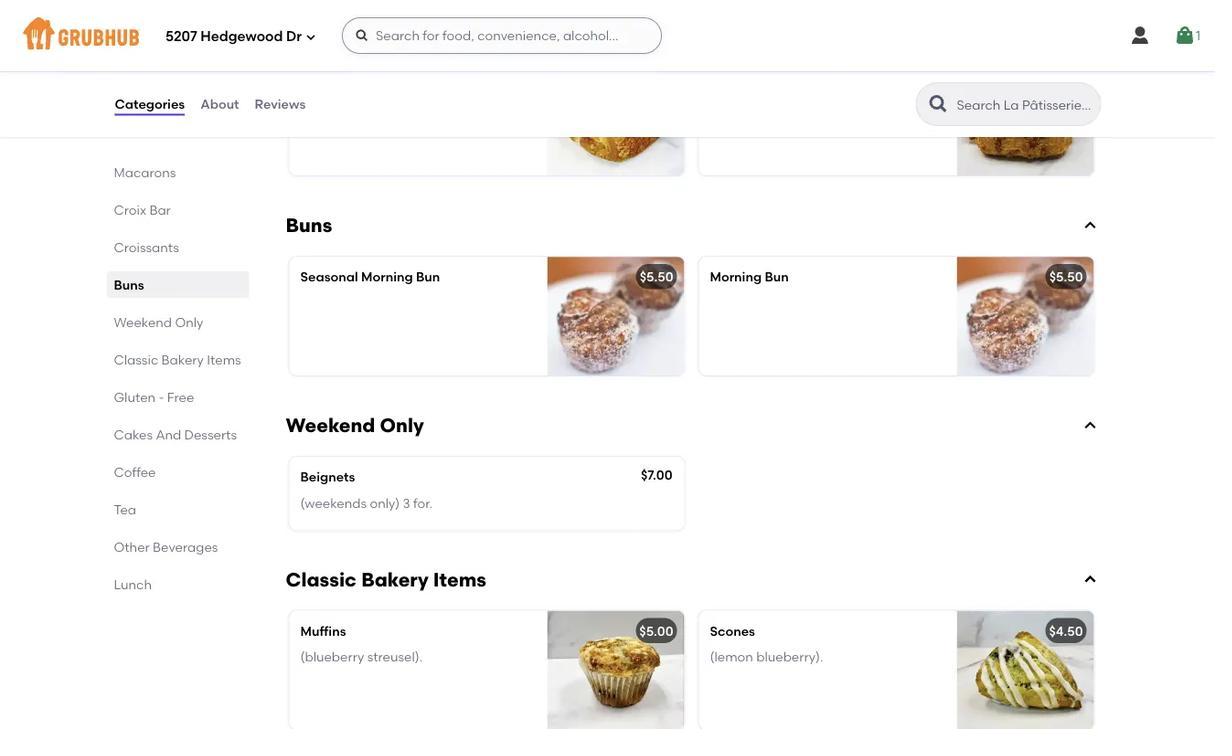 Task type: locate. For each thing, give the bounding box(es) containing it.
weekend only button
[[282, 413, 1102, 439]]

bakery up streusel).
[[361, 569, 429, 592]]

only
[[175, 315, 203, 330], [380, 414, 424, 438]]

classic
[[114, 352, 158, 368], [286, 569, 357, 592]]

only up the 3
[[380, 414, 424, 438]]

weekend
[[114, 315, 172, 330], [286, 414, 375, 438]]

macarons
[[114, 165, 176, 180]]

0 horizontal spatial bun
[[416, 269, 440, 285]]

reviews
[[255, 96, 306, 112]]

1 vertical spatial classic bakery items
[[286, 569, 487, 592]]

0 vertical spatial classic
[[114, 352, 158, 368]]

svg image for weekend only
[[1083, 419, 1098, 434]]

$5.50
[[640, 269, 674, 285], [1050, 269, 1083, 285]]

1 vertical spatial svg image
[[1083, 219, 1098, 233]]

main navigation navigation
[[0, 0, 1216, 71]]

svg image inside weekend only button
[[1083, 419, 1098, 434]]

0 vertical spatial bakery
[[162, 352, 204, 368]]

svg image inside classic bakery items 'button'
[[1083, 573, 1098, 588]]

3
[[403, 496, 410, 511]]

1 vertical spatial and
[[156, 427, 181, 443]]

0 horizontal spatial weekend only
[[114, 315, 203, 330]]

morning down buns button
[[710, 269, 762, 285]]

scones
[[710, 624, 755, 639]]

tea
[[114, 502, 136, 518]]

$5.00 for scones
[[640, 624, 674, 639]]

weekend only up beignets
[[286, 414, 424, 438]]

1 vertical spatial classic
[[286, 569, 357, 592]]

classic bakery items down weekend only tab
[[114, 352, 241, 368]]

and inside cakes and desserts tab
[[156, 427, 181, 443]]

croix bar
[[114, 202, 171, 218]]

Search La Pâtisserie (Annie St) search field
[[955, 96, 1095, 113]]

buns down the croissants
[[114, 277, 144, 293]]

svg image
[[1130, 25, 1151, 47], [1174, 25, 1196, 47], [306, 32, 316, 43], [1083, 419, 1098, 434], [1083, 573, 1098, 588]]

0 vertical spatial items
[[207, 352, 241, 368]]

seasonal morning bun image
[[547, 257, 685, 376]]

0 horizontal spatial $5.50
[[640, 269, 674, 285]]

weekend only
[[114, 315, 203, 330], [286, 414, 424, 438]]

(lemon
[[710, 650, 754, 665]]

svg image inside main navigation navigation
[[355, 28, 370, 43]]

0 horizontal spatial only
[[175, 315, 203, 330]]

seasonal
[[300, 269, 358, 285]]

items
[[207, 352, 241, 368], [433, 569, 487, 592]]

for.
[[413, 496, 433, 511]]

chocolate image
[[547, 57, 685, 176]]

only)
[[370, 496, 400, 511]]

1 vertical spatial only
[[380, 414, 424, 438]]

classic bakery items down only)
[[286, 569, 487, 592]]

1 horizontal spatial classic
[[286, 569, 357, 592]]

other beverages tab
[[114, 538, 242, 557]]

1 horizontal spatial only
[[380, 414, 424, 438]]

1 vertical spatial $5.00
[[640, 624, 674, 639]]

gluten - free tab
[[114, 388, 242, 407]]

bakery inside 'tab'
[[162, 352, 204, 368]]

1 horizontal spatial bakery
[[361, 569, 429, 592]]

1 horizontal spatial buns
[[286, 214, 332, 237]]

and right turkey
[[754, 69, 780, 85]]

0 horizontal spatial morning
[[361, 269, 413, 285]]

0 vertical spatial weekend
[[114, 315, 172, 330]]

svg image
[[355, 28, 370, 43], [1083, 219, 1098, 233]]

only inside weekend only button
[[380, 414, 424, 438]]

(weekends
[[300, 496, 367, 511]]

categories
[[115, 96, 185, 112]]

1 vertical spatial weekend only
[[286, 414, 424, 438]]

classic up muffins
[[286, 569, 357, 592]]

classic bakery items inside 'button'
[[286, 569, 487, 592]]

1 horizontal spatial bun
[[765, 269, 789, 285]]

weekend inside tab
[[114, 315, 172, 330]]

0 horizontal spatial bakery
[[162, 352, 204, 368]]

categories button
[[114, 71, 186, 137]]

morning right "seasonal"
[[361, 269, 413, 285]]

2 bun from the left
[[765, 269, 789, 285]]

buns
[[286, 214, 332, 237], [114, 277, 144, 293]]

$6.00
[[1049, 69, 1083, 85]]

1 vertical spatial items
[[433, 569, 487, 592]]

bun
[[416, 269, 440, 285], [765, 269, 789, 285]]

coffee
[[114, 465, 156, 480]]

1 horizontal spatial $5.50
[[1050, 269, 1083, 285]]

1 horizontal spatial svg image
[[1083, 219, 1098, 233]]

weekend only inside button
[[286, 414, 424, 438]]

blueberry).
[[757, 650, 824, 665]]

free
[[167, 390, 194, 405]]

classic inside 'tab'
[[114, 352, 158, 368]]

Search for food, convenience, alcohol... search field
[[342, 17, 662, 54]]

$7.00
[[641, 468, 673, 483]]

0 vertical spatial weekend only
[[114, 315, 203, 330]]

svg image inside 1 button
[[1174, 25, 1196, 47]]

0 vertical spatial svg image
[[355, 28, 370, 43]]

1 horizontal spatial classic bakery items
[[286, 569, 487, 592]]

turkey and cheese image
[[957, 57, 1094, 176]]

svg image inside buns button
[[1083, 219, 1098, 233]]

classic bakery items tab
[[114, 350, 242, 370]]

bakery up free
[[162, 352, 204, 368]]

cakes
[[114, 427, 153, 443]]

0 vertical spatial only
[[175, 315, 203, 330]]

2 $5.50 from the left
[[1050, 269, 1083, 285]]

1 horizontal spatial weekend only
[[286, 414, 424, 438]]

$5.00 down butter image
[[640, 69, 674, 85]]

$5.00
[[640, 69, 674, 85], [640, 624, 674, 639]]

0 horizontal spatial buns
[[114, 277, 144, 293]]

1 vertical spatial weekend
[[286, 414, 375, 438]]

classic inside 'button'
[[286, 569, 357, 592]]

1 horizontal spatial and
[[754, 69, 780, 85]]

0 vertical spatial buns
[[286, 214, 332, 237]]

weekend only down the "buns" tab
[[114, 315, 203, 330]]

0 horizontal spatial svg image
[[355, 28, 370, 43]]

0 vertical spatial and
[[754, 69, 780, 85]]

gluten
[[114, 390, 156, 405]]

$5.00 for turkey and cheese
[[640, 69, 674, 85]]

1 vertical spatial buns
[[114, 277, 144, 293]]

classic up gluten
[[114, 352, 158, 368]]

$5.00 down classic bakery items 'button'
[[640, 624, 674, 639]]

bakery
[[162, 352, 204, 368], [361, 569, 429, 592]]

macarons tab
[[114, 163, 242, 182]]

beverages
[[153, 540, 218, 555]]

0 horizontal spatial items
[[207, 352, 241, 368]]

classic bakery items
[[114, 352, 241, 368], [286, 569, 487, 592]]

classic bakery items button
[[282, 568, 1102, 593]]

0 vertical spatial classic bakery items
[[114, 352, 241, 368]]

0 horizontal spatial weekend
[[114, 315, 172, 330]]

and
[[754, 69, 780, 85], [156, 427, 181, 443]]

0 horizontal spatial classic bakery items
[[114, 352, 241, 368]]

bar
[[149, 202, 171, 218]]

5207 hedgewood dr
[[166, 28, 302, 45]]

1 horizontal spatial morning
[[710, 269, 762, 285]]

morning
[[361, 269, 413, 285], [710, 269, 762, 285]]

hedgewood
[[201, 28, 283, 45]]

items inside classic bakery items 'tab'
[[207, 352, 241, 368]]

1 horizontal spatial items
[[433, 569, 487, 592]]

1 $5.00 from the top
[[640, 69, 674, 85]]

1 button
[[1174, 19, 1201, 52]]

1 $5.50 from the left
[[640, 269, 674, 285]]

weekend only inside tab
[[114, 315, 203, 330]]

buns inside tab
[[114, 277, 144, 293]]

1
[[1196, 28, 1201, 43]]

seasonal morning bun
[[300, 269, 440, 285]]

cakes and desserts tab
[[114, 425, 242, 445]]

buns up "seasonal"
[[286, 214, 332, 237]]

0 vertical spatial $5.00
[[640, 69, 674, 85]]

only down the "buns" tab
[[175, 315, 203, 330]]

and right cakes
[[156, 427, 181, 443]]

weekend up beignets
[[286, 414, 375, 438]]

only inside weekend only tab
[[175, 315, 203, 330]]

weekend down the "buns" tab
[[114, 315, 172, 330]]

croix bar tab
[[114, 200, 242, 220]]

2 $5.00 from the top
[[640, 624, 674, 639]]

lunch tab
[[114, 575, 242, 595]]

1 horizontal spatial weekend
[[286, 414, 375, 438]]

0 horizontal spatial and
[[156, 427, 181, 443]]

1 vertical spatial bakery
[[361, 569, 429, 592]]

0 horizontal spatial classic
[[114, 352, 158, 368]]

scones image
[[957, 612, 1094, 730]]



Task type: describe. For each thing, give the bounding box(es) containing it.
1 morning from the left
[[361, 269, 413, 285]]

5207
[[166, 28, 197, 45]]

$4.50
[[1050, 624, 1083, 639]]

other beverages
[[114, 540, 218, 555]]

and for turkey
[[754, 69, 780, 85]]

about
[[200, 96, 239, 112]]

$5.50 for seasonal morning bun
[[640, 269, 674, 285]]

morning bun image
[[957, 257, 1094, 376]]

items inside classic bakery items 'button'
[[433, 569, 487, 592]]

(blueberry
[[300, 650, 364, 665]]

cheese
[[783, 69, 830, 85]]

and for cakes
[[156, 427, 181, 443]]

svg image for classic bakery items
[[1083, 573, 1098, 588]]

chocolate
[[300, 69, 367, 85]]

butter image
[[547, 0, 685, 41]]

dr
[[286, 28, 302, 45]]

coffee tab
[[114, 463, 242, 482]]

desserts
[[184, 427, 237, 443]]

about button
[[200, 71, 240, 137]]

cakes and desserts
[[114, 427, 237, 443]]

svg image for 5207 hedgewood dr
[[306, 32, 316, 43]]

muffins image
[[547, 612, 685, 730]]

(lemon blueberry).
[[710, 650, 824, 665]]

search icon image
[[928, 93, 950, 115]]

turkey and cheese
[[710, 69, 830, 85]]

croissants
[[114, 240, 179, 255]]

(weekends only) 3 for.
[[300, 496, 433, 511]]

muffins
[[300, 624, 346, 639]]

lunch
[[114, 577, 152, 593]]

beignets
[[300, 470, 355, 485]]

reviews button
[[254, 71, 307, 137]]

turkey
[[710, 69, 751, 85]]

bakery inside 'button'
[[361, 569, 429, 592]]

1 bun from the left
[[416, 269, 440, 285]]

streusel).
[[367, 650, 423, 665]]

other
[[114, 540, 150, 555]]

weekend only tab
[[114, 313, 242, 332]]

buns inside button
[[286, 214, 332, 237]]

croix
[[114, 202, 146, 218]]

buns button
[[282, 213, 1102, 239]]

classic bakery items inside 'tab'
[[114, 352, 241, 368]]

buns tab
[[114, 275, 242, 295]]

tea tab
[[114, 500, 242, 520]]

$5.50 for morning bun
[[1050, 269, 1083, 285]]

-
[[159, 390, 164, 405]]

weekend inside button
[[286, 414, 375, 438]]

gluten - free
[[114, 390, 194, 405]]

(blueberry streusel).
[[300, 650, 423, 665]]

croissants tab
[[114, 238, 242, 257]]

morning bun
[[710, 269, 789, 285]]

2 morning from the left
[[710, 269, 762, 285]]



Task type: vqa. For each thing, say whether or not it's contained in the screenshot.
Cheese
yes



